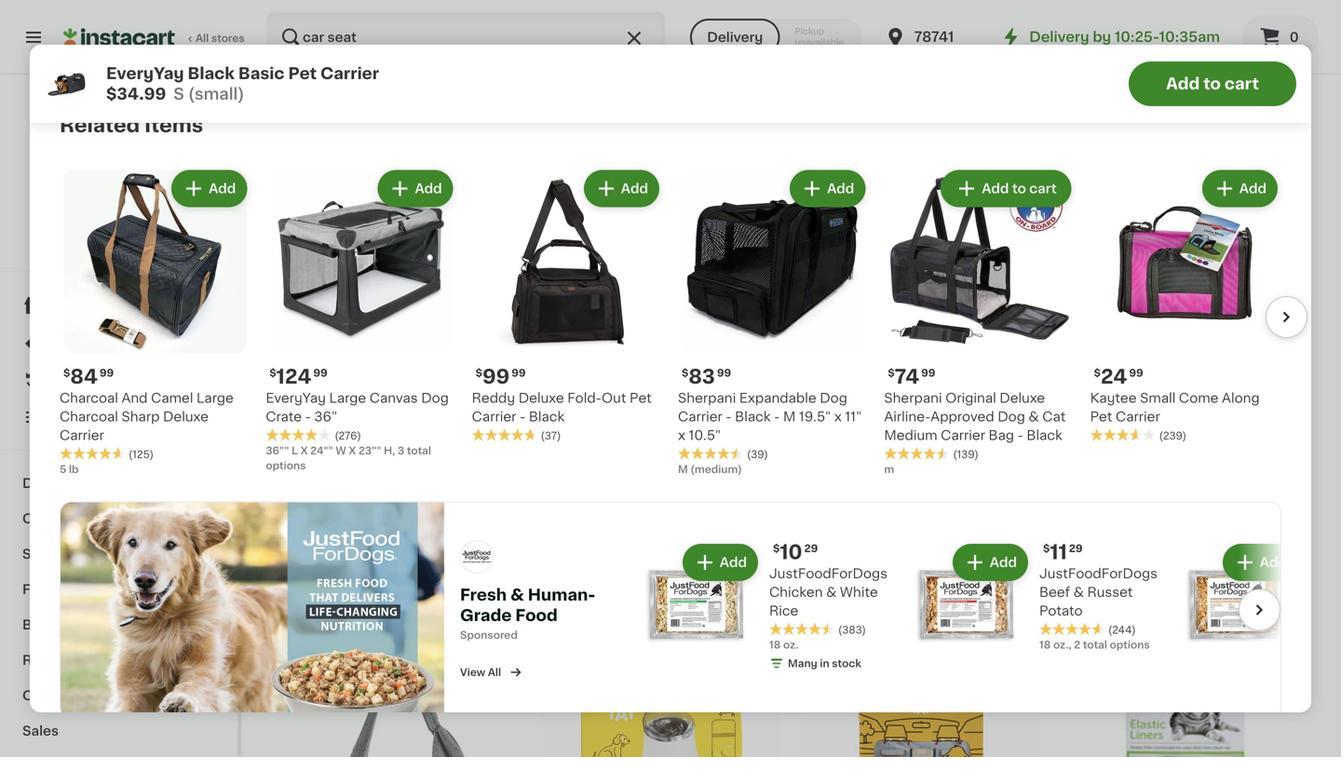 Task type: locate. For each thing, give the bounding box(es) containing it.
carrier inside reddy deluxe fold-out pet carrier - black
[[472, 410, 516, 423]]

everyyay inside everyyay black basic pet carrier $34.99 s (small)
[[106, 66, 184, 81]]

1 vertical spatial add to cart button
[[943, 172, 1070, 205]]

pets
[[899, 512, 928, 525], [63, 548, 93, 561], [65, 689, 95, 702]]

original up human-
[[539, 512, 590, 525]]

0 horizontal spatial cat
[[911, 118, 934, 131]]

lb right 15
[[813, 548, 823, 558]]

99 for sherpani original deluxe airline-approved dog & cat medium carrier bag - black
[[921, 368, 935, 378]]

100% left 78741
[[862, 42, 899, 55]]

deluxe left the kaytee
[[1000, 392, 1045, 405]]

total right 2
[[1083, 640, 1107, 650]]

birds link
[[11, 607, 226, 643]]

black
[[188, 66, 235, 81], [539, 118, 575, 131], [837, 136, 873, 149], [735, 410, 771, 423], [529, 410, 565, 423], [1027, 429, 1063, 442], [716, 494, 752, 507], [1122, 494, 1158, 507]]

100% satisfaction guarantee inside button
[[48, 226, 197, 236]]

1 vertical spatial satisfaction
[[78, 226, 141, 236]]

$ inside $ 24 99
[[1094, 368, 1101, 378]]

1 horizontal spatial 18
[[1039, 640, 1051, 650]]

$ 10 29
[[773, 543, 818, 562]]

barrier
[[404, 118, 447, 131]]

add button
[[173, 172, 245, 205], [379, 172, 451, 205], [586, 172, 658, 205], [792, 172, 864, 205], [1204, 172, 1276, 205], [707, 220, 779, 253], [967, 220, 1038, 253], [684, 546, 756, 579], [954, 546, 1026, 579], [1224, 546, 1296, 579], [707, 631, 779, 665], [967, 631, 1038, 665], [1226, 631, 1298, 665]]

0 horizontal spatial everyyay
[[106, 66, 184, 81]]

basic inside everyyay black basic pet carrier $34.99 s (small)
[[238, 66, 285, 81]]

original up (139)
[[946, 392, 996, 405]]

to
[[1204, 76, 1221, 92], [1012, 182, 1026, 195], [133, 244, 144, 255], [953, 512, 967, 525]]

justfoodfordogs for 10
[[769, 567, 888, 580]]

deluxe inside reddy deluxe fold-out pet carrier - black
[[519, 392, 564, 405]]

0 horizontal spatial expandable
[[601, 99, 678, 112]]

add to cart button inside item carousel region
[[943, 172, 1070, 205]]

$ 99 99 for precision
[[283, 75, 333, 94]]

0 horizontal spatial 100%
[[48, 226, 76, 236]]

74
[[895, 367, 919, 387]]

0 horizontal spatial large
[[197, 392, 234, 405]]

$ for justfoodfordogs beef & russet potato
[[1043, 544, 1050, 554]]

0 horizontal spatial cart
[[1029, 182, 1057, 195]]

original down 78741 popup button
[[860, 99, 911, 112]]

99 for charcoal and camel large charcoal sharp deluxe carrier
[[100, 368, 114, 378]]

0 horizontal spatial guarantee
[[143, 226, 197, 236]]

dog
[[681, 99, 709, 112], [1106, 99, 1133, 112], [866, 118, 894, 131], [820, 392, 847, 405], [421, 392, 449, 405], [998, 410, 1025, 423]]

0 horizontal spatial (37)
[[348, 138, 369, 149]]

x inside sherpani 48 x 29 cm large black original deluxe polyester pet carrier bag
[[621, 494, 629, 507]]

all left stores on the top of page
[[196, 33, 209, 43]]

food
[[515, 608, 558, 624]]

$ inside $ 10 29
[[773, 544, 780, 554]]

1 horizontal spatial precision
[[360, 494, 421, 507]]

1 vertical spatial all
[[488, 667, 501, 678]]

precision pet products 69"x47" adjustable vehicle barrier with door
[[279, 99, 516, 131]]

1 horizontal spatial 29
[[804, 544, 818, 554]]

original for sherpani original deluxe airline- approved dog & cat medium carrier bag - black
[[860, 99, 911, 112]]

29 inside $ 10 29
[[804, 544, 818, 554]]

w
[[336, 446, 346, 456]]

guarantee up save
[[143, 226, 197, 236]]

(276)
[[335, 431, 361, 441]]

0 vertical spatial airline-
[[963, 99, 1010, 112]]

(37) inside item carousel region
[[541, 431, 561, 441]]

1 vertical spatial approved
[[931, 410, 994, 423]]

white
[[840, 586, 878, 599]]

basic down stores on the top of page
[[238, 66, 285, 81]]

cat
[[911, 118, 934, 131], [1042, 410, 1066, 423]]

99
[[290, 75, 317, 94], [319, 75, 333, 86], [482, 367, 510, 387], [100, 368, 114, 378], [717, 368, 731, 378], [313, 368, 328, 378], [511, 368, 526, 378], [921, 368, 935, 378], [1129, 368, 1143, 378], [290, 469, 317, 488]]

$ for precision pet products 69"x47" adjustable vehicle barrier with door
[[283, 75, 290, 86]]

0 horizontal spatial all
[[196, 33, 209, 43]]

it
[[82, 373, 91, 387]]

delivery by 10:25-10:35am link
[[1000, 26, 1220, 48]]

100% satisfaction guarantee button
[[29, 220, 209, 238]]

cats link
[[11, 501, 226, 536]]

0 horizontal spatial delivery
[[707, 31, 763, 44]]

1 vertical spatial airline-
[[884, 410, 931, 423]]

vehicle down products
[[352, 118, 400, 131]]

deluxe down camel
[[163, 410, 209, 423]]

original inside sherpani original deluxe airline-approved dog & cat medium carrier bag - black
[[946, 392, 996, 405]]

1 vertical spatial original
[[946, 392, 996, 405]]

fresh
[[460, 587, 507, 603]]

None search field
[[266, 11, 666, 63]]

2 horizontal spatial 29
[[1069, 544, 1083, 554]]

basic inside button
[[1162, 494, 1197, 507]]

0 horizontal spatial add to cart
[[982, 182, 1057, 195]]

1 vertical spatial bag
[[989, 429, 1014, 442]]

1 18 from the left
[[769, 640, 781, 650]]

satisfaction inside button
[[78, 226, 141, 236]]

(39)
[[608, 138, 629, 149], [747, 449, 768, 460]]

small down cats
[[22, 548, 59, 561]]

add button inside 'link'
[[1224, 546, 1296, 579]]

product group containing 84
[[60, 166, 251, 477]]

small
[[1140, 392, 1176, 405], [22, 548, 59, 561]]

(37) down adjustable
[[348, 138, 369, 149]]

total right 3
[[407, 446, 431, 456]]

justfoodfordogs chicken & white rice
[[769, 567, 888, 618]]

m (medium)
[[678, 464, 742, 475]]

1 horizontal spatial options
[[1110, 640, 1150, 650]]

$ 99 99 for reddy
[[476, 367, 526, 387]]

$79.99 element
[[1059, 72, 1304, 96]]

1 vertical spatial m
[[783, 410, 796, 423]]

0 vertical spatial 10.5"
[[680, 118, 712, 131]]

options inside 36"" l x 24"" w x 23"" h, 3 total options
[[266, 461, 306, 471]]

2 justfoodfordogs from the left
[[1039, 567, 1158, 580]]

satisfaction up sherpani original deluxe airline- approved dog & cat medium carrier bag - black
[[902, 42, 981, 55]]

options down the 36""
[[266, 461, 306, 471]]

medium for sherpani original deluxe airline-approved dog & cat medium carrier bag - black
[[884, 429, 938, 442]]

product group
[[60, 166, 251, 477], [266, 166, 457, 473], [472, 166, 663, 443], [678, 166, 869, 477], [884, 166, 1075, 477], [1090, 166, 1282, 443], [279, 214, 524, 560], [539, 214, 784, 579], [799, 214, 1044, 560], [1059, 214, 1304, 542], [279, 625, 524, 757], [539, 625, 784, 757], [799, 625, 1044, 757], [1059, 625, 1304, 757]]

medium down 100% satisfaction guarantee link
[[938, 118, 991, 131]]

add to cart
[[1166, 76, 1259, 92], [982, 182, 1057, 195]]

1 vertical spatial vehicle
[[343, 512, 391, 525]]

x right w
[[349, 446, 356, 456]]

lb inside item carousel region
[[69, 464, 79, 475]]

delivery inside button
[[707, 31, 763, 44]]

lb right the 13
[[293, 548, 303, 558]]

1 vertical spatial m
[[884, 464, 894, 475]]

approved inside sherpani original deluxe airline- approved dog & cat medium carrier bag - black
[[799, 118, 863, 131]]

29 left cm
[[632, 494, 649, 507]]

add to cart inside item carousel region
[[982, 182, 1057, 195]]

(37) down reddy deluxe fold-out pet carrier - black
[[541, 431, 561, 441]]

0 vertical spatial add to cart
[[1166, 76, 1259, 92]]

door
[[484, 118, 516, 131]]

sherpani inside sherpani original deluxe airline-approved dog & cat medium carrier bag - black
[[884, 392, 942, 405]]

everyyay up the '$34.99'
[[106, 66, 184, 81]]

gray
[[1225, 99, 1257, 112], [996, 494, 1027, 507]]

deluxe down 100% satisfaction guarantee link
[[915, 99, 960, 112]]

-
[[760, 99, 766, 112], [1216, 99, 1222, 112], [578, 118, 584, 131], [828, 136, 834, 149], [726, 410, 732, 423], [774, 410, 780, 423], [305, 410, 311, 423], [520, 410, 526, 423], [1018, 429, 1023, 442]]

vital
[[79, 244, 103, 255]]

l
[[292, 446, 298, 456]]

satisfaction up add vital care to save
[[78, 226, 141, 236]]

19.5" inside item carousel region
[[799, 410, 831, 423]]

0 horizontal spatial satisfaction
[[78, 226, 141, 236]]

approved for sherpani original deluxe airline- approved dog & cat medium carrier bag - black
[[799, 118, 863, 131]]

(30)
[[1128, 120, 1149, 130]]

0 vertical spatial small
[[1140, 392, 1176, 405]]

view
[[460, 667, 485, 678]]

29 right 10 on the bottom of the page
[[804, 544, 818, 554]]

small pets link
[[11, 536, 226, 572]]

0 horizontal spatial bag
[[539, 531, 565, 544]]

guarantee left by
[[984, 42, 1053, 55]]

guarantee
[[984, 42, 1053, 55], [143, 226, 197, 236]]

dog inside sherpani original deluxe airline-approved dog & cat medium carrier bag - black
[[998, 410, 1025, 423]]

product group containing 83
[[678, 166, 869, 477]]

fresh & human- grade food spo nsored
[[460, 587, 595, 640]]

0 vertical spatial approved
[[799, 118, 863, 131]]

1 vertical spatial guarantee
[[143, 226, 197, 236]]

precision up barrier,
[[360, 494, 421, 507]]

1 horizontal spatial lb
[[293, 548, 303, 558]]

29 inside $ 11 29
[[1069, 544, 1083, 554]]

medium inside sherpani original deluxe airline- approved dog & cat medium carrier bag - black
[[938, 118, 991, 131]]

2 vertical spatial bag
[[539, 531, 565, 544]]

airline- down 74
[[884, 410, 931, 423]]

deluxe inside sherpani original deluxe airline- approved dog & cat medium carrier bag - black
[[915, 99, 960, 112]]

99 inside $ 24 99
[[1129, 368, 1143, 378]]

precision up adjustable
[[279, 99, 340, 112]]

lists
[[52, 411, 84, 424]]

up
[[904, 494, 923, 507], [932, 512, 950, 525]]

0
[[1290, 31, 1299, 44]]

bag inside sherpani original deluxe airline- approved dog & cat medium carrier bag - black
[[799, 136, 825, 149]]

kaytee small come along pet carrier
[[1090, 392, 1260, 423]]

reddy left the tote
[[1059, 99, 1102, 112]]

add to cart button
[[1129, 61, 1296, 106], [943, 172, 1070, 205]]

reddy left fold-
[[472, 392, 515, 405]]

adjustable
[[279, 118, 349, 131]]

service type group
[[690, 19, 862, 56]]

0 vertical spatial options
[[266, 461, 306, 471]]

0 vertical spatial cart
[[1225, 76, 1259, 92]]

2 horizontal spatial bag
[[989, 429, 1014, 442]]

bag for sherpani original deluxe airline-approved dog & cat medium carrier bag - black
[[989, 429, 1014, 442]]

pets right for
[[899, 512, 928, 525]]

airline- inside sherpani original deluxe airline- approved dog & cat medium carrier bag - black
[[963, 99, 1010, 112]]

$ inside the $ 84 99
[[63, 368, 70, 378]]

0 vertical spatial 11"
[[649, 118, 666, 131]]

36""
[[266, 446, 289, 456]]

large up polyester
[[676, 494, 713, 507]]

1 horizontal spatial reddy
[[1059, 99, 1102, 112]]

19.5"
[[603, 118, 635, 131], [799, 410, 831, 423]]

cat inside sherpani original deluxe airline- approved dog & cat medium carrier bag - black
[[911, 118, 934, 131]]

black inside sherpani 48 x 29 cm large black original deluxe polyester pet carrier bag
[[716, 494, 752, 507]]

1 horizontal spatial bag
[[799, 136, 825, 149]]

large inside charcoal and camel large charcoal sharp deluxe carrier
[[197, 392, 234, 405]]

100% satisfaction guarantee down the store
[[48, 226, 197, 236]]

lb for 84
[[69, 464, 79, 475]]

1 vertical spatial sherpani expandable dog carrier - black - m 19.5" x 11" x 10.5"
[[678, 392, 862, 442]]

all
[[196, 33, 209, 43], [488, 667, 501, 678]]

carrier inside kaytee small come along pet carrier
[[1116, 410, 1160, 423]]

options down (244)
[[1110, 640, 1150, 650]]

options
[[266, 461, 306, 471], [1110, 640, 1150, 650]]

delivery by 10:25-10:35am
[[1029, 30, 1220, 44]]

basic down (239)
[[1162, 494, 1197, 507]]

for
[[877, 512, 896, 525]]

large right camel
[[197, 392, 234, 405]]

pets up 'fish' link
[[63, 548, 93, 561]]

m
[[799, 172, 809, 182], [884, 464, 894, 475]]

11"
[[649, 118, 666, 131], [845, 410, 862, 423]]

everyyay for $34.99
[[106, 66, 184, 81]]

cat inside sherpani original deluxe airline-approved dog & cat medium carrier bag - black
[[1042, 410, 1066, 423]]

basic for everyyay black basic pet carrier
[[1162, 494, 1197, 507]]

large inside everyyay large canvas dog crate - 36"
[[329, 392, 366, 405]]

pet inside kaytee small come along pet carrier
[[1090, 410, 1112, 423]]

(37) for carrier
[[541, 431, 561, 441]]

18 left oz.
[[769, 640, 781, 650]]

black inside sherpani original deluxe airline-approved dog & cat medium carrier bag - black
[[1027, 429, 1063, 442]]

approved inside sherpani original deluxe airline-approved dog & cat medium carrier bag - black
[[931, 410, 994, 423]]

99 for kaytee small come along pet carrier
[[1129, 368, 1143, 378]]

black inside sherpani original deluxe airline- approved dog & cat medium carrier bag - black
[[837, 136, 873, 149]]

0 horizontal spatial up
[[904, 494, 923, 507]]

precision inside $ 99 furminator precision pet 6-bar universal vehicle barrier, 4-pack
[[360, 494, 421, 507]]

m inside region
[[884, 464, 894, 475]]

99 inside $ 124 99
[[313, 368, 328, 378]]

$ 99 99 up reddy deluxe fold-out pet carrier - black
[[476, 367, 526, 387]]

everyyay for -
[[266, 392, 326, 405]]

justfoodfordogs down 15 lb
[[769, 567, 888, 580]]

bag inside sherpani 48 x 29 cm large black original deluxe polyester pet carrier bag
[[539, 531, 565, 544]]

original inside sherpani original deluxe airline- approved dog & cat medium carrier bag - black
[[860, 99, 911, 112]]

29 right 11
[[1069, 544, 1083, 554]]

large inside sherpani 48 x 29 cm large black original deluxe polyester pet carrier bag
[[676, 494, 713, 507]]

1 vertical spatial $ 99 99
[[476, 367, 526, 387]]

1 vertical spatial 100%
[[48, 226, 76, 236]]

18 for 10
[[769, 640, 781, 650]]

$ inside $ 83 99
[[682, 368, 689, 378]]

human-
[[528, 587, 595, 603]]

rice
[[769, 605, 798, 618]]

charcoal
[[60, 392, 118, 405], [60, 410, 118, 423]]

0 vertical spatial pets
[[899, 512, 928, 525]]

(39) inside item carousel region
[[747, 449, 768, 460]]

approved for sherpani original deluxe airline-approved dog & cat medium carrier bag - black
[[931, 410, 994, 423]]

2 vertical spatial m
[[678, 464, 688, 475]]

fish
[[22, 583, 50, 596]]

1 horizontal spatial everyyay
[[266, 392, 326, 405]]

1 vertical spatial charcoal
[[60, 410, 118, 423]]

0 vertical spatial up
[[904, 494, 923, 507]]

0 vertical spatial vehicle
[[352, 118, 400, 131]]

1 horizontal spatial basic
[[1162, 494, 1197, 507]]

1 vertical spatial 10.5"
[[689, 429, 721, 442]]

99 inside $ 83 99
[[717, 368, 731, 378]]

camel
[[151, 392, 193, 405]]

add inside 'link'
[[1260, 556, 1287, 569]]

1 horizontal spatial airline-
[[963, 99, 1010, 112]]

0 horizontal spatial reddy
[[472, 392, 515, 405]]

sherpani original deluxe airline- approved dog & cat medium carrier bag - black
[[799, 99, 1039, 149]]

0 horizontal spatial x
[[300, 446, 308, 456]]

1 horizontal spatial (39)
[[747, 449, 768, 460]]

1 vertical spatial pets
[[63, 548, 93, 561]]

1 horizontal spatial $ 99 99
[[476, 367, 526, 387]]

x
[[300, 446, 308, 456], [349, 446, 356, 456]]

related
[[60, 115, 140, 135]]

medium up $125.99 element
[[884, 429, 938, 442]]

2 vertical spatial everyyay
[[1059, 494, 1119, 507]]

up down the reflective
[[932, 512, 950, 525]]

1 vertical spatial (39)
[[747, 449, 768, 460]]

everyyay up $ 11 29
[[1059, 494, 1119, 507]]

reddy inside reddy deluxe fold-out pet carrier - black
[[472, 392, 515, 405]]

1 horizontal spatial (37)
[[541, 431, 561, 441]]

small up (239)
[[1140, 392, 1176, 405]]

vehicle
[[352, 118, 400, 131], [343, 512, 391, 525]]

0 horizontal spatial m
[[587, 118, 600, 131]]

gray up lbs.
[[996, 494, 1027, 507]]

18 left oz.,
[[1039, 640, 1051, 650]]

deluxe inside charcoal and camel large charcoal sharp deluxe carrier
[[163, 410, 209, 423]]

crate
[[266, 410, 302, 423]]

to inside "good2go paws up reflective gray pet stroller, for pets up to 30 lbs."
[[953, 512, 967, 525]]

reptiles
[[22, 654, 78, 667]]

0 vertical spatial (37)
[[348, 138, 369, 149]]

justfoodfordogs up russet
[[1039, 567, 1158, 580]]

x right "l"
[[300, 446, 308, 456]]

0 vertical spatial 100%
[[862, 42, 899, 55]]

99 inside $ 74 99
[[921, 368, 935, 378]]

0 vertical spatial satisfaction
[[902, 42, 981, 55]]

100% satisfaction guarantee link
[[862, 39, 1053, 58]]

$ 99 99 up adjustable
[[283, 75, 333, 94]]

$125.99 element
[[799, 467, 1044, 491]]

just food for dogs image
[[460, 540, 494, 574]]

1 horizontal spatial add to cart button
[[1129, 61, 1296, 106]]

0 horizontal spatial 19.5"
[[603, 118, 635, 131]]

many
[[788, 659, 817, 669]]

delivery
[[1029, 30, 1089, 44], [707, 31, 763, 44]]

1 horizontal spatial approved
[[931, 410, 994, 423]]

1 horizontal spatial expandable
[[739, 392, 816, 405]]

potato
[[1039, 605, 1083, 618]]

100% down everyday
[[48, 226, 76, 236]]

1 horizontal spatial 100%
[[862, 42, 899, 55]]

$84.99 element
[[539, 467, 784, 491]]

2 vertical spatial pets
[[65, 689, 95, 702]]

fresh food that delivers life-changing nutrition image
[[61, 502, 444, 718]]

deluxe left fold-
[[519, 392, 564, 405]]

large up 36"
[[329, 392, 366, 405]]

expandable inside product group
[[739, 392, 816, 405]]

m
[[587, 118, 600, 131], [783, 410, 796, 423], [678, 464, 688, 475]]

bag
[[799, 136, 825, 149], [989, 429, 1014, 442], [539, 531, 565, 544]]

0 vertical spatial add to cart button
[[1129, 61, 1296, 106]]

airline- inside sherpani original deluxe airline-approved dog & cat medium carrier bag - black
[[884, 410, 931, 423]]

1 horizontal spatial guarantee
[[984, 42, 1053, 55]]

everyyay black basic pet carrier $34.99 s (small)
[[106, 66, 379, 102]]

up down $125.99 element
[[904, 494, 923, 507]]

1 vertical spatial gray
[[996, 494, 1027, 507]]

gray left camo
[[1225, 99, 1257, 112]]

precision
[[279, 99, 340, 112], [360, 494, 421, 507]]

$ for kaytee small come along pet carrier
[[1094, 368, 1101, 378]]

everyyay down 124
[[266, 392, 326, 405]]

pets right other
[[65, 689, 95, 702]]

99 inside the $ 84 99
[[100, 368, 114, 378]]

0 vertical spatial medium
[[938, 118, 991, 131]]

deals link
[[11, 324, 226, 361]]

pet inside "good2go paws up reflective gray pet stroller, for pets up to 30 lbs."
[[799, 512, 821, 525]]

2
[[1074, 640, 1080, 650]]

all right "view"
[[488, 667, 501, 678]]

& inside fresh & human- grade food spo nsored
[[510, 587, 524, 603]]

airline- down 100% satisfaction guarantee link
[[963, 99, 1010, 112]]

0 vertical spatial precision
[[279, 99, 340, 112]]

medium for sherpani original deluxe airline- approved dog & cat medium carrier bag - black
[[938, 118, 991, 131]]

$ inside $ 74 99
[[888, 368, 895, 378]]

1 vertical spatial medium
[[884, 429, 938, 442]]

1 vertical spatial (37)
[[541, 431, 561, 441]]

0 horizontal spatial original
[[539, 512, 590, 525]]

bag inside sherpani original deluxe airline-approved dog & cat medium carrier bag - black
[[989, 429, 1014, 442]]

& inside sherpani original deluxe airline- approved dog & cat medium carrier bag - black
[[897, 118, 907, 131]]

justfoodfordogs beef & russet potato
[[1039, 567, 1158, 618]]

lb right "5"
[[69, 464, 79, 475]]

1 vertical spatial add to cart
[[982, 182, 1057, 195]]

0 vertical spatial everyyay
[[106, 66, 184, 81]]

99 for precision pet products 69"x47" adjustable vehicle barrier with door
[[319, 75, 333, 86]]

(37) for vehicle
[[348, 138, 369, 149]]

medium inside sherpani original deluxe airline-approved dog & cat medium carrier bag - black
[[884, 429, 938, 442]]

$ 11 29
[[1043, 543, 1083, 562]]

0 horizontal spatial justfoodfordogs
[[769, 567, 888, 580]]

11
[[1050, 543, 1067, 562]]

(244)
[[1108, 625, 1136, 635]]

0 vertical spatial basic
[[238, 66, 285, 81]]

vehicle up (101)
[[343, 512, 391, 525]]

1 horizontal spatial small
[[1140, 392, 1176, 405]]

2 horizontal spatial large
[[676, 494, 713, 507]]

$ 84 99
[[63, 367, 114, 387]]

1 horizontal spatial cart
[[1225, 76, 1259, 92]]

1 vertical spatial 11"
[[845, 410, 862, 423]]

petco logo image
[[78, 97, 160, 179]]

deluxe down 48
[[593, 512, 639, 525]]

chicken
[[769, 586, 823, 599]]

0 horizontal spatial 100% satisfaction guarantee
[[48, 226, 197, 236]]

(139)
[[953, 449, 979, 460]]

$ 83 99
[[682, 367, 731, 387]]

russet
[[1087, 586, 1133, 599]]

$ inside $ 124 99
[[269, 368, 276, 378]]

1 justfoodfordogs from the left
[[769, 567, 888, 580]]

0 vertical spatial original
[[860, 99, 911, 112]]

2 18 from the left
[[1039, 640, 1051, 650]]

100% satisfaction guarantee up sherpani original deluxe airline- approved dog & cat medium carrier bag - black
[[862, 42, 1053, 55]]



Task type: vqa. For each thing, say whether or not it's contained in the screenshot.
Expandable inside the item carousel region
yes



Task type: describe. For each thing, give the bounding box(es) containing it.
$ 24 99
[[1094, 367, 1143, 387]]

99 inside $ 99 furminator precision pet 6-bar universal vehicle barrier, 4-pack
[[290, 469, 317, 488]]

2 horizontal spatial lb
[[813, 548, 823, 558]]

dog inside everyyay large canvas dog crate - 36"
[[421, 392, 449, 405]]

2 x from the left
[[349, 446, 356, 456]]

sherpani inside sherpani original deluxe airline- approved dog & cat medium carrier bag - black
[[799, 99, 857, 112]]

11" inside item carousel region
[[845, 410, 862, 423]]

$34.99
[[106, 86, 166, 102]]

again
[[94, 373, 131, 387]]

3
[[398, 446, 404, 456]]

store
[[108, 207, 135, 217]]

$ for everyyay large canvas dog crate - 36"
[[269, 368, 276, 378]]

100% inside button
[[48, 226, 76, 236]]

view all
[[460, 667, 501, 678]]

stores
[[211, 33, 245, 43]]

shop link
[[11, 287, 226, 324]]

everyyay large canvas dog crate - 36"
[[266, 392, 449, 423]]

delivery for delivery
[[707, 31, 763, 44]]

0 vertical spatial all
[[196, 33, 209, 43]]

- inside sherpani original deluxe airline-approved dog & cat medium carrier bag - black
[[1018, 429, 1023, 442]]

- inside everyyay large canvas dog crate - 36"
[[305, 410, 311, 423]]

pet inside sherpani 48 x 29 cm large black original deluxe polyester pet carrier bag
[[708, 512, 730, 525]]

pet inside reddy deluxe fold-out pet carrier - black
[[630, 392, 652, 405]]

buy
[[52, 373, 79, 387]]

36"" l x 24"" w x 23"" h, 3 total options
[[266, 446, 431, 471]]

small inside kaytee small come along pet carrier
[[1140, 392, 1176, 405]]

airline- for sherpani original deluxe airline- approved dog & cat medium carrier bag - black
[[963, 99, 1010, 112]]

birds
[[22, 618, 57, 631]]

black inside reddy deluxe fold-out pet carrier - black
[[529, 410, 565, 423]]

delivery for delivery by 10:25-10:35am
[[1029, 30, 1089, 44]]

1 x from the left
[[300, 446, 308, 456]]

spo
[[460, 630, 481, 640]]

deluxe inside sherpani 48 x 29 cm large black original deluxe polyester pet carrier bag
[[593, 512, 639, 525]]

black inside everyyay black basic pet carrier $34.99 s (small)
[[188, 66, 235, 81]]

99 for sherpani expandable dog carrier - black - m 19.5" x 11" x 10.5"
[[717, 368, 731, 378]]

$ 99 furminator precision pet 6-bar universal vehicle barrier, 4-pack
[[279, 469, 490, 525]]

84
[[70, 367, 98, 387]]

23""
[[359, 446, 381, 456]]

10.5" inside item carousel region
[[689, 429, 721, 442]]

cats
[[22, 512, 54, 525]]

carrier inside sherpani original deluxe airline-approved dog & cat medium carrier bag - black
[[941, 429, 985, 442]]

item carousel region
[[34, 159, 1308, 494]]

sherpani 48 x 29 cm large black original deluxe polyester pet carrier bag
[[539, 494, 778, 544]]

69"x47"
[[431, 99, 486, 112]]

$ for sherpani expandable dog carrier - black - m 19.5" x 11" x 10.5"
[[682, 368, 689, 378]]

- inside reddy deluxe fold-out pet carrier - black
[[520, 410, 526, 423]]

items
[[144, 115, 203, 135]]

- inside sherpani original deluxe airline- approved dog & cat medium carrier bag - black
[[828, 136, 834, 149]]

0 horizontal spatial m
[[799, 172, 809, 182]]

cart inside item carousel region
[[1029, 182, 1057, 195]]

fish link
[[11, 572, 226, 607]]

h,
[[384, 446, 395, 456]]

good2go paws up reflective gray pet stroller, for pets up to 30 lbs.
[[799, 494, 1027, 525]]

guarantee inside button
[[143, 226, 197, 236]]

carrier inside sherpani 48 x 29 cm large black original deluxe polyester pet carrier bag
[[733, 512, 778, 525]]

carrier inside charcoal and camel large charcoal sharp deluxe carrier
[[60, 429, 104, 442]]

0 vertical spatial sherpani expandable dog carrier - black - m 19.5" x 11" x 10.5"
[[539, 99, 766, 131]]

99 for reddy deluxe fold-out pet carrier - black
[[511, 368, 526, 378]]

83
[[689, 367, 715, 387]]

18 for 11
[[1039, 640, 1051, 650]]

in
[[820, 659, 829, 669]]

5 lb
[[60, 464, 79, 475]]

sherpani original deluxe airline-approved dog & cat medium carrier bag - black
[[884, 392, 1066, 442]]

vehicle inside $ 99 furminator precision pet 6-bar universal vehicle barrier, 4-pack
[[343, 512, 391, 525]]

bag for sherpani original deluxe airline- approved dog & cat medium carrier bag - black
[[799, 136, 825, 149]]

lbs.
[[991, 512, 1014, 525]]

good2go
[[799, 494, 863, 507]]

29 for 11
[[1069, 544, 1083, 554]]

product group containing 74
[[884, 166, 1075, 477]]

add vital care to save
[[55, 244, 171, 255]]

pets for other pets & more
[[65, 689, 95, 702]]

30
[[970, 512, 988, 525]]

5
[[60, 464, 66, 475]]

2 charcoal from the top
[[60, 410, 118, 423]]

lb for 99
[[293, 548, 303, 558]]

deluxe inside sherpani original deluxe airline-approved dog & cat medium carrier bag - black
[[1000, 392, 1045, 405]]

product group containing everyyay black basic pet carrier
[[1059, 214, 1304, 542]]

(383)
[[838, 625, 866, 635]]

basic for everyyay black basic pet carrier $34.99 s (small)
[[238, 66, 285, 81]]

all stores link
[[63, 11, 246, 63]]

sherpani expandable dog carrier - black - m 19.5" x 11" x 10.5" inside item carousel region
[[678, 392, 862, 442]]

$ for justfoodfordogs chicken & white rice
[[773, 544, 780, 554]]

18 oz.
[[769, 640, 799, 650]]

total inside 36"" l x 24"" w x 23"" h, 3 total options
[[407, 446, 431, 456]]

1 horizontal spatial all
[[488, 667, 501, 678]]

cm
[[652, 494, 673, 507]]

vehicle inside precision pet products 69"x47" adjustable vehicle barrier with door
[[352, 118, 400, 131]]

1 horizontal spatial total
[[1083, 640, 1107, 650]]

justfoodfordogs for 11
[[1039, 567, 1158, 580]]

dog inside sherpani original deluxe airline- approved dog & cat medium carrier bag - black
[[866, 118, 894, 131]]

48
[[601, 494, 618, 507]]

nsored
[[481, 630, 518, 640]]

more
[[112, 689, 147, 702]]

add link
[[1172, 540, 1341, 671]]

99 for everyyay large canvas dog crate - 36"
[[313, 368, 328, 378]]

0 vertical spatial 100% satisfaction guarantee
[[862, 42, 1053, 55]]

to inside item carousel region
[[1012, 182, 1026, 195]]

original for sherpani original deluxe airline-approved dog & cat medium carrier bag - black
[[946, 392, 996, 405]]

13
[[279, 548, 291, 558]]

pets inside "good2go paws up reflective gray pet stroller, for pets up to 30 lbs."
[[899, 512, 928, 525]]

reddy dog tote carrier - gray camo
[[1059, 99, 1299, 112]]

0 vertical spatial expandable
[[601, 99, 678, 112]]

24""
[[310, 446, 333, 456]]

78741
[[914, 30, 954, 44]]

pet inside precision pet products 69"x47" adjustable vehicle barrier with door
[[343, 99, 365, 112]]

1 charcoal from the top
[[60, 392, 118, 405]]

pets for small pets
[[63, 548, 93, 561]]

& inside sherpani original deluxe airline-approved dog & cat medium carrier bag - black
[[1029, 410, 1039, 423]]

along
[[1222, 392, 1260, 405]]

reddy for reddy deluxe fold-out pet carrier - black
[[472, 392, 515, 405]]

s
[[174, 86, 184, 102]]

care
[[105, 244, 130, 255]]

airline- for sherpani original deluxe airline-approved dog & cat medium carrier bag - black
[[884, 410, 931, 423]]

& inside justfoodfordogs chicken & white rice
[[826, 586, 837, 599]]

1 horizontal spatial up
[[932, 512, 950, 525]]

sherpani inside sherpani 48 x 29 cm large black original deluxe polyester pet carrier bag
[[539, 494, 597, 507]]

stock
[[832, 659, 861, 669]]

29 for 10
[[804, 544, 818, 554]]

cat for sherpani original deluxe airline- approved dog & cat medium carrier bag - black
[[911, 118, 934, 131]]

cat for sherpani original deluxe airline-approved dog & cat medium carrier bag - black
[[1042, 410, 1066, 423]]

dogs link
[[11, 466, 226, 501]]

carrier inside everyyay black basic pet carrier $34.99 s (small)
[[320, 66, 379, 81]]

fold-
[[567, 392, 602, 405]]

pet inside everyyay black basic pet carrier $34.99 s (small)
[[288, 66, 317, 81]]

0 horizontal spatial small
[[22, 548, 59, 561]]

barrier,
[[394, 512, 441, 525]]

reddy for reddy dog tote carrier - gray camo
[[1059, 99, 1102, 112]]

reddy deluxe fold-out pet carrier - black
[[472, 392, 652, 423]]

0 horizontal spatial 11"
[[649, 118, 666, 131]]

1 horizontal spatial gray
[[1225, 99, 1257, 112]]

product group containing 24
[[1090, 166, 1282, 443]]

carrier inside sherpani original deluxe airline- approved dog & cat medium carrier bag - black
[[994, 118, 1039, 131]]

furminator
[[279, 494, 357, 507]]

$ for charcoal and camel large charcoal sharp deluxe carrier
[[63, 368, 70, 378]]

dogs
[[22, 477, 58, 490]]

canvas
[[370, 392, 418, 405]]

1 horizontal spatial satisfaction
[[902, 42, 981, 55]]

oz.,
[[1053, 640, 1072, 650]]

sherpani 48 x 29 cm large black original deluxe polyester pet carrier bag button
[[539, 214, 784, 579]]

$ for sherpani original deluxe airline-approved dog & cat medium carrier bag - black
[[888, 368, 895, 378]]

precision inside precision pet products 69"x47" adjustable vehicle barrier with door
[[279, 99, 340, 112]]

4-
[[444, 512, 459, 525]]

everyyay inside everyyay black basic pet carrier button
[[1059, 494, 1119, 507]]

tote
[[1136, 99, 1165, 112]]

original inside sherpani 48 x 29 cm large black original deluxe polyester pet carrier bag
[[539, 512, 590, 525]]

by
[[1093, 30, 1111, 44]]

gray inside "good2go paws up reflective gray pet stroller, for pets up to 30 lbs."
[[996, 494, 1027, 507]]

$ for reddy deluxe fold-out pet carrier - black
[[476, 368, 482, 378]]

2 horizontal spatial m
[[783, 410, 796, 423]]

everyday store prices link
[[56, 205, 182, 220]]

delivery button
[[690, 19, 780, 56]]

36"
[[314, 410, 337, 423]]

pet inside $ 99 furminator precision pet 6-bar universal vehicle barrier, 4-pack
[[424, 494, 446, 507]]

other pets & more link
[[11, 678, 226, 713]]

1 vertical spatial options
[[1110, 640, 1150, 650]]

$ inside $ 99 furminator precision pet 6-bar universal vehicle barrier, 4-pack
[[283, 470, 290, 480]]

add vital care to save link
[[55, 242, 182, 257]]

instacart logo image
[[63, 26, 175, 48]]

(125)
[[129, 449, 154, 460]]

product group containing 124
[[266, 166, 457, 473]]

polyester
[[642, 512, 705, 525]]

reptiles link
[[11, 643, 226, 678]]

(239)
[[1159, 431, 1187, 441]]

0 vertical spatial (39)
[[608, 138, 629, 149]]

shop
[[52, 299, 87, 312]]

deals
[[52, 336, 90, 349]]

petco
[[99, 185, 139, 198]]

& inside justfoodfordogs beef & russet potato
[[1074, 586, 1084, 599]]

29 inside sherpani 48 x 29 cm large black original deluxe polyester pet carrier bag
[[632, 494, 649, 507]]

related items
[[60, 115, 203, 135]]

15
[[799, 548, 810, 558]]



